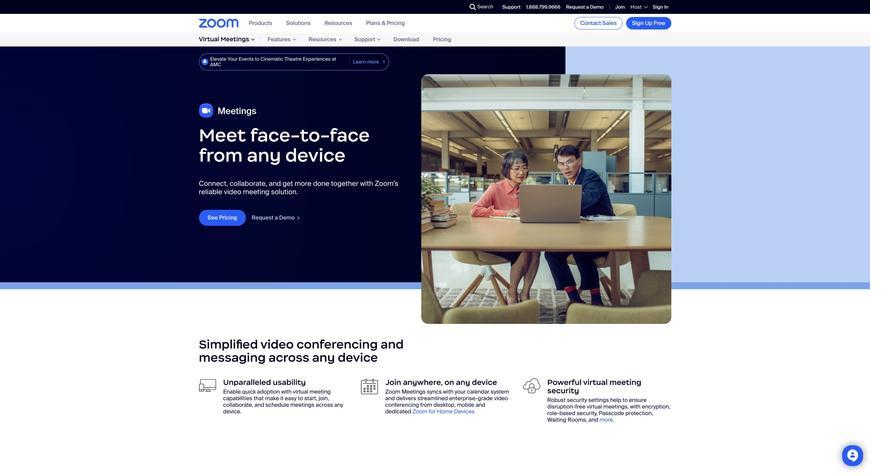 Task type: locate. For each thing, give the bounding box(es) containing it.
0 horizontal spatial request
[[252, 214, 274, 222]]

simplified video conferencing and messaging across any device
[[199, 337, 404, 366]]

with right "meetings,"
[[630, 404, 641, 411]]

sign left up
[[632, 19, 644, 27]]

1 vertical spatial request a demo link
[[251, 214, 301, 222]]

0 horizontal spatial conferencing
[[297, 337, 378, 353]]

sign left in
[[653, 4, 663, 10]]

1 vertical spatial collaborate,
[[223, 402, 253, 409]]

request a demo up contact
[[566, 4, 604, 10]]

1 horizontal spatial sign
[[653, 4, 663, 10]]

1 horizontal spatial zoom
[[412, 409, 428, 416]]

across up usability
[[269, 351, 309, 366]]

search
[[477, 3, 493, 10]]

0 vertical spatial support
[[502, 4, 521, 10]]

0 horizontal spatial zoom
[[385, 389, 400, 396]]

sign for sign up free
[[632, 19, 644, 27]]

contact sales link
[[574, 17, 623, 30]]

desktop,
[[434, 402, 456, 409]]

join up delivers
[[385, 378, 401, 388]]

meetings image
[[199, 103, 257, 119]]

solutions button
[[286, 20, 311, 27]]

1 vertical spatial meeting
[[609, 378, 641, 388]]

request a demo down 'solution.'
[[252, 214, 295, 222]]

0 vertical spatial device
[[285, 144, 346, 167]]

1 horizontal spatial across
[[316, 402, 333, 409]]

1 horizontal spatial more
[[367, 59, 379, 65]]

1 vertical spatial meetings
[[402, 389, 426, 396]]

join,
[[319, 395, 329, 403]]

0 horizontal spatial more
[[295, 179, 311, 188]]

quick
[[242, 389, 256, 396]]

with inside connect, collaborate, and get more done together with zoom's reliable video meeting solution.
[[360, 179, 373, 188]]

0 horizontal spatial pricing
[[219, 214, 237, 221]]

support inside 'dropdown button'
[[354, 36, 375, 43]]

security up based
[[567, 397, 587, 404]]

across right meetings
[[316, 402, 333, 409]]

meeting up meetings
[[310, 389, 331, 396]]

request inside request a demo link
[[252, 214, 274, 222]]

unparalleled
[[223, 378, 271, 388]]

0 horizontal spatial from
[[199, 144, 243, 167]]

1 vertical spatial from
[[420, 402, 432, 409]]

1 vertical spatial virtual
[[293, 389, 308, 396]]

0 horizontal spatial request a demo link
[[251, 214, 301, 222]]

2 vertical spatial virtual
[[587, 404, 602, 411]]

calendar icon image
[[361, 379, 378, 395]]

0 vertical spatial request a demo link
[[566, 4, 604, 10]]

1 horizontal spatial to
[[298, 395, 303, 403]]

0 horizontal spatial across
[[269, 351, 309, 366]]

device up "calendar"
[[472, 378, 497, 388]]

dedicated
[[385, 409, 411, 416]]

0 vertical spatial request a demo
[[566, 4, 604, 10]]

solution.
[[271, 187, 298, 196]]

1.888.799.9666
[[526, 4, 561, 10]]

and
[[269, 179, 281, 188], [381, 337, 404, 353], [385, 395, 395, 403], [255, 402, 264, 409], [476, 402, 485, 409], [589, 417, 598, 424]]

meeting left 'solution.'
[[243, 187, 269, 196]]

meet
[[199, 124, 246, 147]]

support right 'search'
[[502, 4, 521, 10]]

any
[[247, 144, 281, 167], [312, 351, 335, 366], [456, 378, 470, 388], [334, 402, 343, 409]]

meeting inside unparalleled usability enable quick adoption with virtual meeting capabilities that make it easy to start, join, collaborate, and schedule meetings across any device.
[[310, 389, 331, 396]]

demo
[[590, 4, 604, 10], [279, 214, 295, 222]]

demo inside meet face-to-face from any device main content
[[279, 214, 295, 222]]

0 horizontal spatial demo
[[279, 214, 295, 222]]

device inside meet face-to-face from any device
[[285, 144, 346, 167]]

meetings inside 'zoom meetings syncs with your calendar system and delivers streamlined enterprise-grade video conferencing from desktop, mobile and dedicated'
[[402, 389, 426, 396]]

free
[[575, 404, 585, 411]]

video inside simplified video conferencing and messaging across any device
[[260, 337, 294, 353]]

any inside meet face-to-face from any device
[[247, 144, 281, 167]]

0 vertical spatial collaborate,
[[230, 179, 267, 188]]

adoption
[[257, 389, 280, 396]]

meetings
[[221, 36, 249, 43], [402, 389, 426, 396]]

settings
[[588, 397, 609, 404]]

request a demo link up contact
[[566, 4, 604, 10]]

zoom
[[385, 389, 400, 396], [412, 409, 428, 416]]

more
[[367, 59, 379, 65], [295, 179, 311, 188], [600, 417, 613, 424]]

virtual meetings button
[[199, 35, 261, 45]]

0 vertical spatial from
[[199, 144, 243, 167]]

capabilities
[[223, 395, 252, 403]]

help
[[610, 397, 621, 404]]

meetings,
[[603, 404, 629, 411]]

and inside simplified video conferencing and messaging across any device
[[381, 337, 404, 353]]

support
[[502, 4, 521, 10], [354, 36, 375, 43]]

0 horizontal spatial support
[[354, 36, 375, 43]]

meet face-to-face from any device main content
[[0, 47, 870, 474]]

to right 'easy'
[[298, 395, 303, 403]]

2 horizontal spatial to
[[623, 397, 628, 404]]

face
[[330, 124, 370, 147]]

1 vertical spatial resources
[[309, 36, 336, 43]]

zoom for zoom meetings syncs with your calendar system and delivers streamlined enterprise-grade video conferencing from desktop, mobile and dedicated
[[385, 389, 400, 396]]

meetings down anywhere,
[[402, 389, 426, 396]]

0 vertical spatial resources
[[324, 20, 352, 27]]

host
[[631, 4, 642, 10]]

more link
[[600, 417, 613, 424]]

1 vertical spatial support
[[354, 36, 375, 43]]

to
[[255, 56, 259, 62], [298, 395, 303, 403], [623, 397, 628, 404]]

1 horizontal spatial join
[[615, 4, 625, 10]]

with inside the robust security settings help to ensure disruption-free virtual meetings, with encryption, role-based security, passcode protection, waiting rooms, and
[[630, 404, 641, 411]]

meeting inside connect, collaborate, and get more done together with zoom's reliable video meeting solution.
[[243, 187, 269, 196]]

1 horizontal spatial support
[[502, 4, 521, 10]]

zoom inside 'zoom meetings syncs with your calendar system and delivers streamlined enterprise-grade video conferencing from desktop, mobile and dedicated'
[[385, 389, 400, 396]]

0 horizontal spatial to
[[255, 56, 259, 62]]

meetings inside virtual meetings popup button
[[221, 36, 249, 43]]

get
[[283, 179, 293, 188]]

1 horizontal spatial request
[[566, 4, 585, 10]]

from up the connect,
[[199, 144, 243, 167]]

1 vertical spatial a
[[275, 214, 278, 222]]

with inside 'zoom meetings syncs with your calendar system and delivers streamlined enterprise-grade video conferencing from desktop, mobile and dedicated'
[[443, 389, 453, 396]]

2 vertical spatial pricing
[[219, 214, 237, 221]]

and inside connect, collaborate, and get more done together with zoom's reliable video meeting solution.
[[269, 179, 281, 188]]

disruption-
[[547, 404, 575, 411]]

resources up resources dropdown button
[[324, 20, 352, 27]]

home
[[437, 409, 453, 416]]

device up done
[[285, 144, 346, 167]]

1 vertical spatial more
[[295, 179, 311, 188]]

from down syncs
[[420, 402, 432, 409]]

1 horizontal spatial request a demo link
[[566, 4, 604, 10]]

1 horizontal spatial conferencing
[[385, 402, 419, 409]]

request for request a demo link in meet face-to-face from any device main content
[[252, 214, 274, 222]]

2 horizontal spatial meeting
[[609, 378, 641, 388]]

join left the host at the top of the page
[[615, 4, 625, 10]]

security up the robust
[[547, 387, 579, 396]]

virtual up settings
[[583, 378, 608, 388]]

device
[[285, 144, 346, 167], [338, 351, 378, 366], [472, 378, 497, 388]]

0 vertical spatial a
[[586, 4, 589, 10]]

start,
[[304, 395, 317, 403]]

connect,
[[199, 179, 228, 188]]

0 horizontal spatial meeting
[[243, 187, 269, 196]]

sign up free link
[[626, 17, 671, 30]]

video inside 'zoom meetings syncs with your calendar system and delivers streamlined enterprise-grade video conferencing from desktop, mobile and dedicated'
[[494, 395, 508, 403]]

virtual up meetings
[[293, 389, 308, 396]]

plans & pricing link
[[366, 20, 405, 27]]

1 horizontal spatial a
[[586, 4, 589, 10]]

pricing
[[387, 20, 405, 27], [433, 36, 451, 43], [219, 214, 237, 221]]

0 horizontal spatial join
[[385, 378, 401, 388]]

request
[[566, 4, 585, 10], [252, 214, 274, 222]]

virtual
[[583, 378, 608, 388], [293, 389, 308, 396], [587, 404, 602, 411]]

1 horizontal spatial meeting
[[310, 389, 331, 396]]

zoom left for
[[412, 409, 428, 416]]

0 vertical spatial security
[[547, 387, 579, 396]]

0 horizontal spatial meetings
[[221, 36, 249, 43]]

virtual inside unparalleled usability enable quick adoption with virtual meeting capabilities that make it easy to start, join, collaborate, and schedule meetings across any device.
[[293, 389, 308, 396]]

0 vertical spatial sign
[[653, 4, 663, 10]]

meetings up your
[[221, 36, 249, 43]]

sign for sign in
[[653, 4, 663, 10]]

request up contact
[[566, 4, 585, 10]]

1 horizontal spatial demo
[[590, 4, 604, 10]]

zoom up dedicated
[[385, 389, 400, 396]]

virtual right free
[[587, 404, 602, 411]]

device inside simplified video conferencing and messaging across any device
[[338, 351, 378, 366]]

0 vertical spatial video
[[224, 187, 241, 196]]

0 vertical spatial request
[[566, 4, 585, 10]]

connect, collaborate, and get more done together with zoom's reliable video meeting solution.
[[199, 179, 398, 196]]

1 horizontal spatial meetings
[[402, 389, 426, 396]]

join inside meet face-to-face from any device main content
[[385, 378, 401, 388]]

None search field
[[444, 1, 471, 13]]

resources
[[324, 20, 352, 27], [309, 36, 336, 43]]

virtual inside the robust security settings help to ensure disruption-free virtual meetings, with encryption, role-based security, passcode protection, waiting rooms, and
[[587, 404, 602, 411]]

2 horizontal spatial video
[[494, 395, 508, 403]]

download link
[[386, 34, 426, 45]]

amc
[[210, 62, 221, 68]]

1 vertical spatial demo
[[279, 214, 295, 222]]

demo up the contact sales
[[590, 4, 604, 10]]

1 vertical spatial sign
[[632, 19, 644, 27]]

0 vertical spatial demo
[[590, 4, 604, 10]]

and inside unparalleled usability enable quick adoption with virtual meeting capabilities that make it easy to start, join, collaborate, and schedule meetings across any device.
[[255, 402, 264, 409]]

0 vertical spatial zoom
[[385, 389, 400, 396]]

1 vertical spatial video
[[260, 337, 294, 353]]

cloud security image
[[523, 379, 540, 394]]

sign up free
[[632, 19, 665, 27]]

robust security settings help to ensure disruption-free virtual meetings, with encryption, role-based security, passcode protection, waiting rooms, and
[[547, 397, 670, 424]]

2 vertical spatial meeting
[[310, 389, 331, 396]]

together
[[331, 179, 359, 188]]

1 horizontal spatial from
[[420, 402, 432, 409]]

0 vertical spatial across
[[269, 351, 309, 366]]

1 vertical spatial request
[[252, 214, 274, 222]]

meeting
[[243, 187, 269, 196], [609, 378, 641, 388], [310, 389, 331, 396]]

any inside unparalleled usability enable quick adoption with virtual meeting capabilities that make it easy to start, join, collaborate, and schedule meetings across any device.
[[334, 402, 343, 409]]

with
[[360, 179, 373, 188], [281, 389, 292, 396], [443, 389, 453, 396], [630, 404, 641, 411]]

0 vertical spatial conferencing
[[297, 337, 378, 353]]

support link
[[502, 4, 521, 10]]

resources inside dropdown button
[[309, 36, 336, 43]]

demo down 'solution.'
[[279, 214, 295, 222]]

support for support "link"
[[502, 4, 521, 10]]

to right help on the right of page
[[623, 397, 628, 404]]

1 vertical spatial conferencing
[[385, 402, 419, 409]]

search image
[[469, 4, 476, 10]]

a down 'solution.'
[[275, 214, 278, 222]]

with down on
[[443, 389, 453, 396]]

1 vertical spatial zoom
[[412, 409, 428, 416]]

2 vertical spatial video
[[494, 395, 508, 403]]

meeting inside powerful virtual meeting security
[[609, 378, 641, 388]]

video
[[224, 187, 241, 196], [260, 337, 294, 353], [494, 395, 508, 403]]

demo for request a demo link in meet face-to-face from any device main content
[[279, 214, 295, 222]]

0 horizontal spatial sign
[[632, 19, 644, 27]]

1 vertical spatial device
[[338, 351, 378, 366]]

0 vertical spatial meetings
[[221, 36, 249, 43]]

request down 'solution.'
[[252, 214, 274, 222]]

1 vertical spatial request a demo
[[252, 214, 295, 222]]

0 vertical spatial meeting
[[243, 187, 269, 196]]

2 horizontal spatial pricing
[[433, 36, 451, 43]]

meeting up help on the right of page
[[609, 378, 641, 388]]

schedule
[[266, 402, 289, 409]]

with down usability
[[281, 389, 292, 396]]

pricing link
[[426, 34, 458, 45]]

2 horizontal spatial more
[[600, 417, 613, 424]]

across inside unparalleled usability enable quick adoption with virtual meeting capabilities that make it easy to start, join, collaborate, and schedule meetings across any device.
[[316, 402, 333, 409]]

0 horizontal spatial video
[[224, 187, 241, 196]]

with left zoom's
[[360, 179, 373, 188]]

a
[[586, 4, 589, 10], [275, 214, 278, 222]]

contact
[[580, 19, 601, 27]]

join anywhere, on any device
[[385, 378, 497, 388]]

support down the plans
[[354, 36, 375, 43]]

resources up experiences
[[309, 36, 336, 43]]

anywhere,
[[403, 378, 443, 388]]

1 horizontal spatial pricing
[[387, 20, 405, 27]]

0 horizontal spatial request a demo
[[252, 214, 295, 222]]

streamlined
[[418, 395, 448, 403]]

to right events
[[255, 56, 259, 62]]

1 vertical spatial join
[[385, 378, 401, 388]]

1 vertical spatial security
[[567, 397, 587, 404]]

and inside the robust security settings help to ensure disruption-free virtual meetings, with encryption, role-based security, passcode protection, waiting rooms, and
[[589, 417, 598, 424]]

request a demo link down 'solution.'
[[251, 214, 301, 222]]

0 horizontal spatial a
[[275, 214, 278, 222]]

free
[[654, 19, 665, 27]]

messaging
[[199, 351, 266, 366]]

device up calendar icon
[[338, 351, 378, 366]]

more inside connect, collaborate, and get more done together with zoom's reliable video meeting solution.
[[295, 179, 311, 188]]

grade
[[478, 395, 493, 403]]

collaborate,
[[230, 179, 267, 188], [223, 402, 253, 409]]

1 vertical spatial across
[[316, 402, 333, 409]]

conferencing inside 'zoom meetings syncs with your calendar system and delivers streamlined enterprise-grade video conferencing from desktop, mobile and dedicated'
[[385, 402, 419, 409]]

request a demo inside meet face-to-face from any device main content
[[252, 214, 295, 222]]

1 horizontal spatial video
[[260, 337, 294, 353]]

0 vertical spatial join
[[615, 4, 625, 10]]

0 vertical spatial virtual
[[583, 378, 608, 388]]

a up contact
[[586, 4, 589, 10]]



Task type: vqa. For each thing, say whether or not it's contained in the screenshot.
Adelaide crows image
no



Task type: describe. For each thing, give the bounding box(es) containing it.
more .
[[600, 417, 614, 424]]

support for support 'dropdown button'
[[354, 36, 375, 43]]

features
[[268, 36, 291, 43]]

from inside meet face-to-face from any device
[[199, 144, 243, 167]]

for
[[429, 409, 436, 416]]

protection,
[[625, 410, 653, 418]]

syncs
[[427, 389, 442, 396]]

plans & pricing
[[366, 20, 405, 27]]

calendar
[[467, 389, 489, 396]]

learn
[[353, 59, 366, 65]]

learn more
[[353, 59, 379, 65]]

1.888.799.9666 link
[[526, 4, 561, 10]]

your
[[455, 389, 466, 396]]

download
[[393, 36, 419, 43]]

zoom for home devices
[[412, 409, 475, 416]]

to inside elevate your events to cinematic theatre experiences at amc
[[255, 56, 259, 62]]

conferencing inside simplified video conferencing and messaging across any device
[[297, 337, 378, 353]]

your
[[228, 56, 238, 62]]

done
[[313, 179, 329, 188]]

waiting
[[547, 417, 566, 424]]

.
[[613, 417, 614, 424]]

rooms,
[[568, 417, 587, 424]]

at
[[332, 56, 336, 62]]

that
[[254, 395, 264, 403]]

cinematic
[[261, 56, 283, 62]]

experiences
[[303, 56, 331, 62]]

usability
[[273, 378, 306, 388]]

sign in link
[[653, 4, 668, 10]]

robust
[[547, 397, 566, 404]]

up
[[645, 19, 652, 27]]

security inside powerful virtual meeting security
[[547, 387, 579, 396]]

1 vertical spatial pricing
[[433, 36, 451, 43]]

collaborate, inside connect, collaborate, and get more done together with zoom's reliable video meeting solution.
[[230, 179, 267, 188]]

face-
[[250, 124, 300, 147]]

contact sales
[[580, 19, 617, 27]]

to-
[[300, 124, 330, 147]]

0 vertical spatial pricing
[[387, 20, 405, 27]]

products
[[249, 20, 272, 27]]

resources button
[[324, 20, 352, 27]]

zoom for zoom for home devices
[[412, 409, 428, 416]]

search image
[[469, 4, 476, 10]]

powerful virtual meeting security
[[547, 378, 641, 396]]

request a demo link inside meet face-to-face from any device main content
[[251, 214, 301, 222]]

ensure
[[629, 397, 647, 404]]

host button
[[631, 4, 647, 10]]

virtual meetings
[[199, 36, 249, 43]]

solutions
[[286, 20, 311, 27]]

in
[[664, 4, 668, 10]]

2 vertical spatial more
[[600, 417, 613, 424]]

any inside simplified video conferencing and messaging across any device
[[312, 351, 335, 366]]

resources for products
[[324, 20, 352, 27]]

delivers
[[396, 395, 416, 403]]

features button
[[261, 35, 302, 45]]

collaborate, inside unparalleled usability enable quick adoption with virtual meeting capabilities that make it easy to start, join, collaborate, and schedule meetings across any device.
[[223, 402, 253, 409]]

enable
[[223, 389, 241, 396]]

zoom's
[[375, 179, 398, 188]]

join for join anywhere, on any device
[[385, 378, 401, 388]]

sign in
[[653, 4, 668, 10]]

easy
[[285, 395, 297, 403]]

devices
[[454, 409, 475, 416]]

meetings
[[290, 402, 314, 409]]

from inside 'zoom meetings syncs with your calendar system and delivers streamlined enterprise-grade video conferencing from desktop, mobile and dedicated'
[[420, 402, 432, 409]]

see pricing link
[[199, 210, 246, 226]]

based
[[559, 410, 575, 418]]

unparalleled usability enable quick adoption with virtual meeting capabilities that make it easy to start, join, collaborate, and schedule meetings across any device.
[[223, 378, 343, 416]]

resources button
[[302, 35, 348, 45]]

&
[[382, 20, 386, 27]]

demo for rightmost request a demo link
[[590, 4, 604, 10]]

2 vertical spatial device
[[472, 378, 497, 388]]

encryption,
[[642, 404, 670, 411]]

meetings for virtual
[[221, 36, 249, 43]]

meetings for zoom
[[402, 389, 426, 396]]

events
[[239, 56, 254, 62]]

join link
[[615, 4, 625, 10]]

meet face-to-face from any device image
[[421, 74, 671, 324]]

theatre
[[285, 56, 302, 62]]

security inside the robust security settings help to ensure disruption-free virtual meetings, with encryption, role-based security, passcode protection, waiting rooms, and
[[567, 397, 587, 404]]

support button
[[348, 35, 386, 45]]

join for 'join' link
[[615, 4, 625, 10]]

system
[[491, 389, 509, 396]]

pricing inside meet face-to-face from any device main content
[[219, 214, 237, 221]]

video inside connect, collaborate, and get more done together with zoom's reliable video meeting solution.
[[224, 187, 241, 196]]

across inside simplified video conferencing and messaging across any device
[[269, 351, 309, 366]]

see pricing
[[208, 214, 237, 221]]

plans
[[366, 20, 380, 27]]

virtual inside powerful virtual meeting security
[[583, 378, 608, 388]]

passcode
[[599, 410, 624, 418]]

with inside unparalleled usability enable quick adoption with virtual meeting capabilities that make it easy to start, join, collaborate, and schedule meetings across any device.
[[281, 389, 292, 396]]

to inside unparalleled usability enable quick adoption with virtual meeting capabilities that make it easy to start, join, collaborate, and schedule meetings across any device.
[[298, 395, 303, 403]]

products button
[[249, 20, 272, 27]]

1 horizontal spatial request a demo
[[566, 4, 604, 10]]

zoom for home devices link
[[412, 409, 475, 416]]

zoom logo image
[[199, 19, 238, 28]]

security,
[[577, 410, 598, 418]]

elevate your events to cinematic theatre experiences at amc
[[210, 56, 336, 68]]

role-
[[547, 410, 559, 418]]

request for rightmost request a demo link
[[566, 4, 585, 10]]

simplified
[[199, 337, 258, 353]]

meet face-to-face from any device
[[199, 124, 370, 167]]

a inside main content
[[275, 214, 278, 222]]

zoom meetings syncs with your calendar system and delivers streamlined enterprise-grade video conferencing from desktop, mobile and dedicated
[[385, 389, 509, 416]]

mobile
[[457, 402, 474, 409]]

resources for virtual meetings
[[309, 36, 336, 43]]

elevate
[[210, 56, 226, 62]]

to inside the robust security settings help to ensure disruption-free virtual meetings, with encryption, role-based security, passcode protection, waiting rooms, and
[[623, 397, 628, 404]]

enterprise-
[[449, 395, 478, 403]]

desktop and mobile image
[[199, 379, 216, 393]]

sales
[[602, 19, 617, 27]]

0 vertical spatial more
[[367, 59, 379, 65]]

on
[[445, 378, 454, 388]]

it
[[280, 395, 284, 403]]



